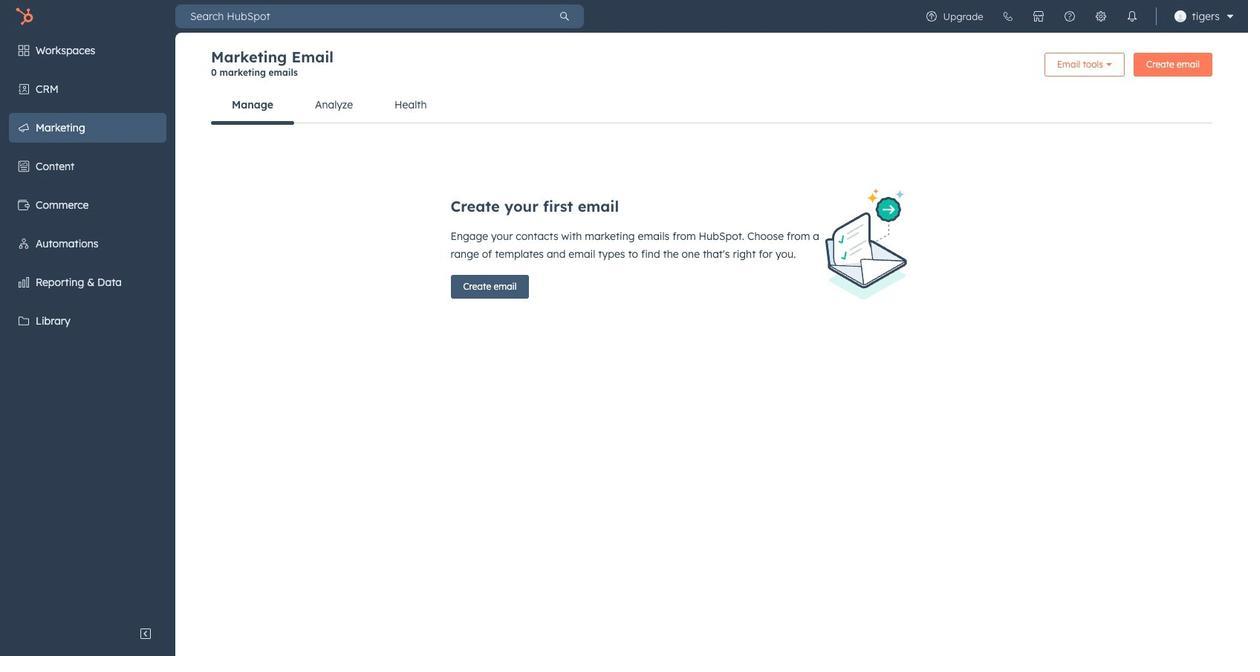 Task type: vqa. For each thing, say whether or not it's contained in the screenshot.
HOWARD N/A icon
yes



Task type: describe. For each thing, give the bounding box(es) containing it.
howard n/a image
[[1174, 10, 1186, 22]]

0 horizontal spatial menu
[[0, 33, 175, 619]]

Search HubSpot search field
[[175, 4, 545, 28]]

settings image
[[1095, 10, 1107, 22]]



Task type: locate. For each thing, give the bounding box(es) containing it.
notifications image
[[1126, 10, 1138, 22]]

navigation
[[211, 87, 1213, 124]]

marketplaces image
[[1032, 10, 1044, 22]]

menu
[[916, 0, 1239, 33], [0, 33, 175, 619]]

1 horizontal spatial menu
[[916, 0, 1239, 33]]

help image
[[1064, 10, 1075, 22]]

banner
[[211, 48, 1213, 87]]



